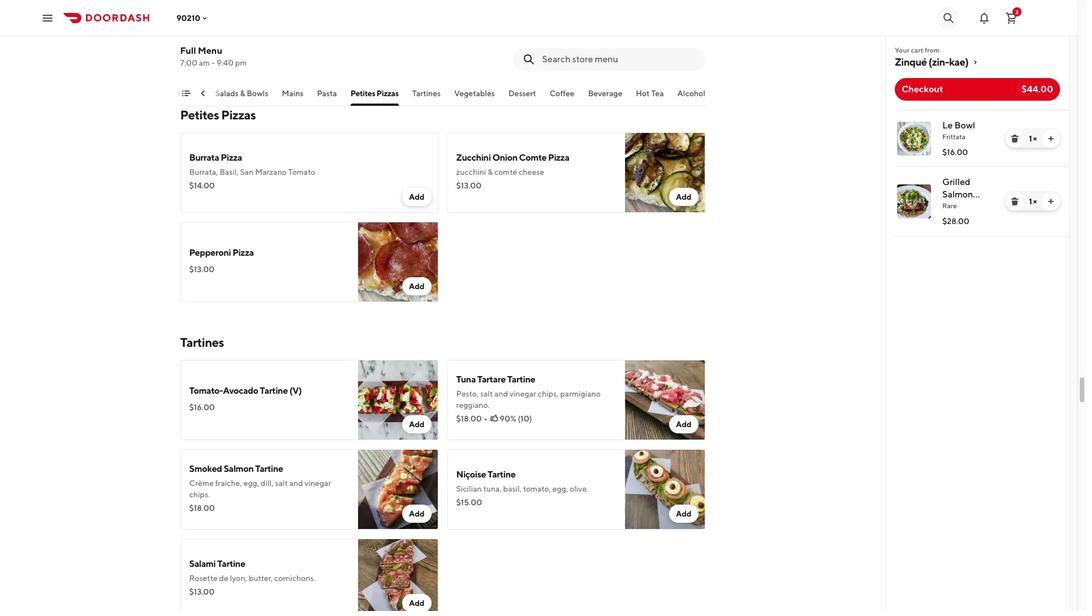 Task type: vqa. For each thing, say whether or not it's contained in the screenshot.


Task type: locate. For each thing, give the bounding box(es) containing it.
1 vertical spatial tartines
[[180, 335, 224, 350]]

2 × from the top
[[1034, 197, 1037, 206]]

add one to cart image right remove item from cart icon
[[1047, 197, 1056, 206]]

1 horizontal spatial salt
[[480, 389, 493, 398]]

1 horizontal spatial $16.00
[[943, 148, 968, 157]]

0 vertical spatial petites pizzas
[[351, 89, 399, 98]]

tartine inside 'tuna tartare tartine pesto, salt and vinegar chips, parmigiano reggiano.'
[[507, 374, 535, 385]]

1 × right remove item from cart icon
[[1029, 197, 1037, 206]]

0 horizontal spatial &
[[240, 89, 245, 98]]

smoked salmon tartine crème fraiche, egg, dill, salt and vinegar chips. $18.00
[[189, 463, 331, 513]]

& left 'bowls'
[[240, 89, 245, 98]]

and right dill,
[[289, 479, 303, 488]]

0 vertical spatial $16.00
[[943, 148, 968, 157]]

salmon for tartine
[[224, 463, 254, 474]]

1 vertical spatial and
[[289, 479, 303, 488]]

show menu categories image
[[181, 89, 190, 98]]

add one to cart image for le bowl
[[1047, 134, 1056, 143]]

$18.00
[[456, 414, 482, 423], [189, 504, 215, 513]]

add one to cart image right remove item from cart image
[[1047, 134, 1056, 143]]

egg, left the olive.
[[553, 484, 568, 493]]

le
[[943, 120, 953, 131]]

cornichons.
[[274, 574, 316, 583]]

remove item from cart image
[[1011, 197, 1020, 206]]

petites down 'scroll menu navigation left' icon
[[180, 108, 219, 122]]

1 horizontal spatial petites pizzas
[[351, 89, 399, 98]]

Item Search search field
[[542, 53, 696, 66]]

2 items, open order cart image
[[1005, 11, 1019, 25]]

2 add one to cart image from the top
[[1047, 197, 1056, 206]]

list
[[886, 110, 1070, 237]]

and
[[495, 389, 508, 398], [289, 479, 303, 488]]

0 vertical spatial tartines
[[412, 89, 441, 98]]

smoked
[[189, 463, 222, 474]]

petites
[[351, 89, 375, 98], [180, 108, 219, 122]]

2 vertical spatial $13.00
[[189, 587, 215, 596]]

vinegar
[[510, 389, 536, 398], [305, 479, 331, 488]]

0 vertical spatial vinegar
[[510, 389, 536, 398]]

add button
[[402, 188, 432, 206], [669, 188, 699, 206], [402, 277, 432, 295], [402, 415, 432, 434], [669, 415, 699, 434], [402, 505, 432, 523], [669, 505, 699, 523], [402, 594, 432, 611]]

smoked salmon tartine image
[[358, 449, 438, 530]]

$16.00 down the frittata
[[943, 148, 968, 157]]

comté
[[495, 168, 517, 177]]

0 vertical spatial add one to cart image
[[1047, 134, 1056, 143]]

2 1 × from the top
[[1029, 197, 1037, 206]]

1 vertical spatial salt
[[275, 479, 288, 488]]

lasagna
[[216, 20, 249, 31]]

salmon inside grilled salmon plate (gf)
[[943, 189, 974, 200]]

tartine inside salami tartine rosette de lyon, butter, cornichons. $13.00
[[217, 559, 245, 569]]

$16.00
[[943, 148, 968, 157], [189, 403, 215, 412]]

pizza right pepperoni
[[233, 247, 254, 258]]

tartines button
[[412, 88, 441, 106]]

1 horizontal spatial and
[[495, 389, 508, 398]]

2
[[1016, 8, 1019, 15]]

green lasagna image
[[358, 0, 438, 75]]

90210 button
[[177, 13, 210, 22]]

$18.00 down "reggiano."
[[456, 414, 482, 423]]

0 horizontal spatial salt
[[275, 479, 288, 488]]

(v)
[[290, 385, 302, 396]]

dessert
[[509, 89, 536, 98]]

petites pizzas
[[351, 89, 399, 98], [180, 108, 256, 122]]

pizza up basil,
[[221, 152, 242, 163]]

tartine left the (v)
[[260, 385, 288, 396]]

1
[[1029, 134, 1032, 143], [1029, 197, 1032, 206]]

frittata
[[943, 132, 966, 141]]

mains
[[282, 89, 304, 98]]

petites pizzas down salads
[[180, 108, 256, 122]]

$28.00
[[943, 217, 970, 226]]

vinegar inside 'tuna tartare tartine pesto, salt and vinegar chips, parmigiano reggiano.'
[[510, 389, 536, 398]]

$13.00 down the rosette
[[189, 587, 215, 596]]

salmon inside smoked salmon tartine crème fraiche, egg, dill, salt and vinegar chips. $18.00
[[224, 463, 254, 474]]

pizzas
[[377, 89, 399, 98], [221, 108, 256, 122]]

× right remove item from cart icon
[[1034, 197, 1037, 206]]

0 horizontal spatial petites pizzas
[[180, 108, 256, 122]]

pizzas down salads & bowls button
[[221, 108, 256, 122]]

cart
[[911, 46, 924, 54]]

× for le bowl
[[1034, 134, 1037, 143]]

1 horizontal spatial salmon
[[943, 189, 974, 200]]

pepperoni
[[189, 247, 231, 258]]

salmon for plate
[[943, 189, 974, 200]]

tartine up dill,
[[255, 463, 283, 474]]

add one to cart image for grilled salmon plate (gf)
[[1047, 197, 1056, 206]]

pizza for pepperoni pizza
[[233, 247, 254, 258]]

1 horizontal spatial egg,
[[553, 484, 568, 493]]

salami tartine image
[[358, 539, 438, 611]]

vegetables button
[[454, 88, 495, 106]]

add for niçoise tartine
[[676, 509, 692, 518]]

1 vertical spatial 1 ×
[[1029, 197, 1037, 206]]

1 vertical spatial salmon
[[224, 463, 254, 474]]

vinegar right dill,
[[305, 479, 331, 488]]

full menu 7:00 am - 9:40 pm
[[180, 45, 247, 67]]

$16.00 inside list
[[943, 148, 968, 157]]

1 right remove item from cart image
[[1029, 134, 1032, 143]]

$13.00 inside salami tartine rosette de lyon, butter, cornichons. $13.00
[[189, 587, 215, 596]]

burrata
[[189, 152, 219, 163]]

0 vertical spatial pizzas
[[377, 89, 399, 98]]

0 vertical spatial salmon
[[943, 189, 974, 200]]

kae)
[[950, 56, 969, 68]]

zucchini onion comte pizza image
[[625, 132, 705, 213]]

0 vertical spatial and
[[495, 389, 508, 398]]

1 × from the top
[[1034, 134, 1037, 143]]

0 vertical spatial 1
[[1029, 134, 1032, 143]]

zinqué
[[895, 56, 927, 68]]

1 vertical spatial $16.00
[[189, 403, 215, 412]]

tartine inside smoked salmon tartine crème fraiche, egg, dill, salt and vinegar chips. $18.00
[[255, 463, 283, 474]]

$16.00 down tomato-
[[189, 403, 215, 412]]

niçoise tartine sicilian tuna, basil, tomato, egg, olive. $15.00
[[456, 469, 589, 507]]

2 1 from the top
[[1029, 197, 1032, 206]]

and down tartare
[[495, 389, 508, 398]]

pasta button
[[317, 88, 337, 106]]

egg,
[[244, 479, 259, 488], [553, 484, 568, 493]]

egg, left dill,
[[244, 479, 259, 488]]

salmon up fraiche,
[[224, 463, 254, 474]]

0 horizontal spatial and
[[289, 479, 303, 488]]

reggiano.
[[456, 401, 490, 410]]

$15.00
[[456, 498, 482, 507]]

butter,
[[249, 574, 273, 583]]

1 horizontal spatial pizzas
[[377, 89, 399, 98]]

alcohol button
[[678, 88, 706, 106]]

× right remove item from cart image
[[1034, 134, 1037, 143]]

1 for le bowl
[[1029, 134, 1032, 143]]

add one to cart image
[[1047, 134, 1056, 143], [1047, 197, 1056, 206]]

tartines up tomato-
[[180, 335, 224, 350]]

tartine right tartare
[[507, 374, 535, 385]]

0 vertical spatial 1 ×
[[1029, 134, 1037, 143]]

add
[[409, 192, 425, 201], [676, 192, 692, 201], [409, 282, 425, 291], [409, 420, 425, 429], [676, 420, 692, 429], [409, 509, 425, 518], [676, 509, 692, 518], [409, 599, 425, 608]]

tartine
[[507, 374, 535, 385], [260, 385, 288, 396], [255, 463, 283, 474], [488, 469, 516, 480], [217, 559, 245, 569]]

pizza for burrata pizza burrata, basil, san marzano tomato $14.00 add
[[221, 152, 242, 163]]

tomato-avocado tartine (v) image
[[358, 360, 438, 440]]

1 vertical spatial $18.00
[[189, 504, 215, 513]]

$18.00 •
[[456, 414, 488, 423]]

$18.00 down chips.
[[189, 504, 215, 513]]

7:00
[[180, 58, 197, 67]]

1 add one to cart image from the top
[[1047, 134, 1056, 143]]

× for grilled salmon plate (gf)
[[1034, 197, 1037, 206]]

0 vertical spatial ×
[[1034, 134, 1037, 143]]

burrata,
[[189, 168, 218, 177]]

chips,
[[538, 389, 559, 398]]

salads & bowls button
[[215, 88, 268, 106]]

tartines left the vegetables
[[412, 89, 441, 98]]

vinegar up (10)
[[510, 389, 536, 398]]

0 vertical spatial petites
[[351, 89, 375, 98]]

×
[[1034, 134, 1037, 143], [1034, 197, 1037, 206]]

0 vertical spatial salt
[[480, 389, 493, 398]]

your cart from
[[895, 46, 940, 54]]

$13.00 down zucchini
[[456, 181, 482, 190]]

$14.00
[[189, 181, 215, 190]]

1 vertical spatial vinegar
[[305, 479, 331, 488]]

1 horizontal spatial tartines
[[412, 89, 441, 98]]

tomato-
[[189, 385, 223, 396]]

0 vertical spatial &
[[240, 89, 245, 98]]

1 × right remove item from cart image
[[1029, 134, 1037, 143]]

0 vertical spatial $18.00
[[456, 414, 482, 423]]

1 horizontal spatial petites
[[351, 89, 375, 98]]

$13.00
[[456, 181, 482, 190], [189, 265, 215, 274], [189, 587, 215, 596]]

salami
[[189, 559, 216, 569]]

petites right pasta
[[351, 89, 375, 98]]

tartines
[[412, 89, 441, 98], [180, 335, 224, 350]]

salads & bowls
[[215, 89, 268, 98]]

pizza inside the burrata pizza burrata, basil, san marzano tomato $14.00 add
[[221, 152, 242, 163]]

1 vertical spatial ×
[[1034, 197, 1037, 206]]

0 horizontal spatial salmon
[[224, 463, 254, 474]]

tartine up lyon,
[[217, 559, 245, 569]]

1 vertical spatial petites pizzas
[[180, 108, 256, 122]]

salt down tartare
[[480, 389, 493, 398]]

basil,
[[503, 484, 522, 493]]

1 vertical spatial add one to cart image
[[1047, 197, 1056, 206]]

1 horizontal spatial &
[[488, 168, 493, 177]]

salmon down grilled
[[943, 189, 974, 200]]

& left "comté"
[[488, 168, 493, 177]]

1 vertical spatial &
[[488, 168, 493, 177]]

pepperoni pizza
[[189, 247, 254, 258]]

vinegar inside smoked salmon tartine crème fraiche, egg, dill, salt and vinegar chips. $18.00
[[305, 479, 331, 488]]

add button for tuna tartare tartine
[[669, 415, 699, 434]]

1 vertical spatial 1
[[1029, 197, 1032, 206]]

cheese
[[519, 168, 545, 177]]

petites pizzas right pasta
[[351, 89, 399, 98]]

tartine up tuna,
[[488, 469, 516, 480]]

0 horizontal spatial egg,
[[244, 479, 259, 488]]

$13.00 down pepperoni
[[189, 265, 215, 274]]

1 horizontal spatial vinegar
[[510, 389, 536, 398]]

1 right remove item from cart icon
[[1029, 197, 1032, 206]]

&
[[240, 89, 245, 98], [488, 168, 493, 177]]

1 1 from the top
[[1029, 134, 1032, 143]]

0 horizontal spatial petites
[[180, 108, 219, 122]]

fraiche,
[[215, 479, 242, 488]]

pizzas left tartines button
[[377, 89, 399, 98]]

0 horizontal spatial vinegar
[[305, 479, 331, 488]]

pasta
[[317, 89, 337, 98]]

1 ×
[[1029, 134, 1037, 143], [1029, 197, 1037, 206]]

tuna tartare tartine image
[[625, 360, 705, 440]]

salt right dill,
[[275, 479, 288, 488]]

1 1 × from the top
[[1029, 134, 1037, 143]]

0 horizontal spatial pizzas
[[221, 108, 256, 122]]

0 horizontal spatial $18.00
[[189, 504, 215, 513]]

pm
[[235, 58, 247, 67]]

add button for smoked salmon tartine
[[402, 505, 432, 523]]

beverage
[[588, 89, 623, 98]]

tuna tartare tartine pesto, salt and vinegar chips, parmigiano reggiano.
[[456, 374, 601, 410]]

1 horizontal spatial $18.00
[[456, 414, 482, 423]]

pizza right comte
[[548, 152, 570, 163]]

add for tomato-avocado tartine (v)
[[409, 420, 425, 429]]

0 horizontal spatial $16.00
[[189, 403, 215, 412]]

0 vertical spatial $13.00
[[456, 181, 482, 190]]

add button for tomato-avocado tartine (v)
[[402, 415, 432, 434]]

open menu image
[[41, 11, 54, 25]]

san
[[240, 168, 254, 177]]



Task type: describe. For each thing, give the bounding box(es) containing it.
1 × for grilled salmon plate (gf)
[[1029, 197, 1037, 206]]

1 vertical spatial petites
[[180, 108, 219, 122]]

& inside zucchini onion comte pizza zucchini & comté cheese $13.00
[[488, 168, 493, 177]]

and inside smoked salmon tartine crème fraiche, egg, dill, salt and vinegar chips. $18.00
[[289, 479, 303, 488]]

green lasagna
[[189, 20, 249, 31]]

and inside 'tuna tartare tartine pesto, salt and vinegar chips, parmigiano reggiano.'
[[495, 389, 508, 398]]

add for pepperoni pizza
[[409, 282, 425, 291]]

mains button
[[282, 88, 304, 106]]

$21.00
[[189, 37, 215, 46]]

grilled
[[943, 177, 971, 187]]

zinqué (zin-kae) link
[[895, 55, 1061, 69]]

hot
[[636, 89, 650, 98]]

onion
[[493, 152, 518, 163]]

pesto,
[[456, 389, 479, 398]]

pizza inside zucchini onion comte pizza zucchini & comté cheese $13.00
[[548, 152, 570, 163]]

comte
[[519, 152, 547, 163]]

add inside the burrata pizza burrata, basil, san marzano tomato $14.00 add
[[409, 192, 425, 201]]

salami tartine rosette de lyon, butter, cornichons. $13.00
[[189, 559, 316, 596]]

90210
[[177, 13, 200, 22]]

sicilian
[[456, 484, 482, 493]]

coffee
[[550, 89, 575, 98]]

hot tea
[[636, 89, 664, 98]]

niçoise
[[456, 469, 486, 480]]

de
[[219, 574, 228, 583]]

1 for grilled salmon plate (gf)
[[1029, 197, 1032, 206]]

add button for pepperoni pizza
[[402, 277, 432, 295]]

(gf)
[[966, 201, 985, 212]]

& inside button
[[240, 89, 245, 98]]

add for salami tartine
[[409, 599, 425, 608]]

•
[[484, 414, 488, 423]]

bowl
[[955, 120, 976, 131]]

grilled salmon plate (gf)
[[943, 177, 985, 212]]

$44.00
[[1022, 84, 1054, 95]]

tartine for avocado
[[260, 385, 288, 396]]

le bowl frittata
[[943, 120, 976, 141]]

add button for zucchini onion comte pizza
[[669, 188, 699, 206]]

rare
[[943, 201, 957, 210]]

add for zucchini onion comte pizza
[[676, 192, 692, 201]]

dessert button
[[509, 88, 536, 106]]

9:40
[[217, 58, 234, 67]]

(10)
[[518, 414, 532, 423]]

tartine inside niçoise tartine sicilian tuna, basil, tomato, egg, olive. $15.00
[[488, 469, 516, 480]]

90%
[[500, 414, 517, 423]]

basil,
[[220, 168, 239, 177]]

vegetables
[[454, 89, 495, 98]]

tartare
[[478, 374, 506, 385]]

0 horizontal spatial tartines
[[180, 335, 224, 350]]

tuna
[[456, 374, 476, 385]]

chips.
[[189, 490, 210, 499]]

(zin-
[[929, 56, 950, 68]]

pepperoni pizza image
[[358, 222, 438, 302]]

add button for salami tartine
[[402, 594, 432, 611]]

tartine for tartare
[[507, 374, 535, 385]]

grilled salmon plate (gf) image
[[898, 184, 932, 218]]

2 button
[[1001, 7, 1023, 29]]

niçoise tartine image
[[625, 449, 705, 530]]

le bowl image
[[898, 122, 932, 156]]

$13.00 inside zucchini onion comte pizza zucchini & comté cheese $13.00
[[456, 181, 482, 190]]

1 vertical spatial pizzas
[[221, 108, 256, 122]]

tea
[[651, 89, 664, 98]]

lyon,
[[230, 574, 247, 583]]

$18.00 inside smoked salmon tartine crème fraiche, egg, dill, salt and vinegar chips. $18.00
[[189, 504, 215, 513]]

burrata pizza burrata, basil, san marzano tomato $14.00 add
[[189, 152, 425, 201]]

scroll menu navigation left image
[[198, 89, 207, 98]]

am
[[199, 58, 210, 67]]

bowls
[[247, 89, 268, 98]]

tartine for salmon
[[255, 463, 283, 474]]

alcohol
[[678, 89, 706, 98]]

dill,
[[261, 479, 274, 488]]

1 vertical spatial $13.00
[[189, 265, 215, 274]]

-
[[212, 58, 215, 67]]

salads
[[215, 89, 239, 98]]

add button for niçoise tartine
[[669, 505, 699, 523]]

green
[[189, 20, 214, 31]]

from
[[925, 46, 940, 54]]

zucchini
[[456, 152, 491, 163]]

olive.
[[570, 484, 589, 493]]

menu
[[198, 45, 222, 56]]

tomato-avocado tartine (v)
[[189, 385, 302, 396]]

egg, inside niçoise tartine sicilian tuna, basil, tomato, egg, olive. $15.00
[[553, 484, 568, 493]]

zinqué (zin-kae)
[[895, 56, 969, 68]]

parmigiano
[[560, 389, 601, 398]]

tuna,
[[484, 484, 502, 493]]

salt inside 'tuna tartare tartine pesto, salt and vinegar chips, parmigiano reggiano.'
[[480, 389, 493, 398]]

hot tea button
[[636, 88, 664, 106]]

remove item from cart image
[[1011, 134, 1020, 143]]

full
[[180, 45, 196, 56]]

zucchini onion comte pizza zucchini & comté cheese $13.00
[[456, 152, 570, 190]]

90% (10)
[[500, 414, 532, 423]]

plate
[[943, 201, 964, 212]]

egg, inside smoked salmon tartine crème fraiche, egg, dill, salt and vinegar chips. $18.00
[[244, 479, 259, 488]]

tomato
[[288, 168, 315, 177]]

marzano
[[255, 168, 287, 177]]

add for smoked salmon tartine
[[409, 509, 425, 518]]

rosette
[[189, 574, 218, 583]]

1 × for le bowl
[[1029, 134, 1037, 143]]

add for tuna tartare tartine
[[676, 420, 692, 429]]

notification bell image
[[978, 11, 992, 25]]

zucchini
[[456, 168, 486, 177]]

coffee button
[[550, 88, 575, 106]]

crème
[[189, 479, 214, 488]]

checkout
[[902, 84, 944, 95]]

your
[[895, 46, 910, 54]]

list containing le bowl
[[886, 110, 1070, 237]]

salt inside smoked salmon tartine crème fraiche, egg, dill, salt and vinegar chips. $18.00
[[275, 479, 288, 488]]

beverage button
[[588, 88, 623, 106]]



